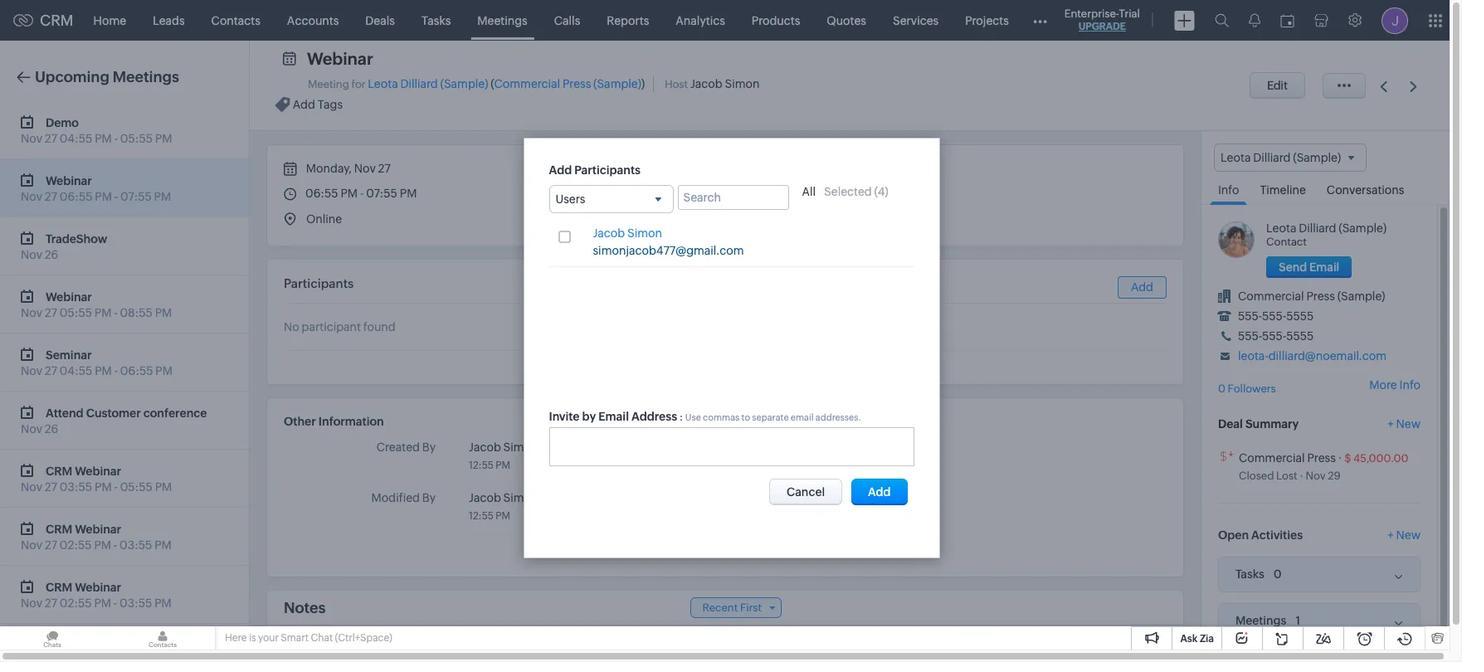 Task type: describe. For each thing, give the bounding box(es) containing it.
email
[[599, 410, 629, 423]]

email
[[791, 412, 814, 422]]

mon, 27 nov 2023 12:55 pm for created by
[[469, 442, 632, 472]]

04:55 for seminar
[[60, 364, 92, 378]]

reports link
[[594, 0, 663, 40]]

monday,
[[306, 162, 352, 175]]

all selected ( 4 )
[[802, 185, 889, 198]]

previous record image
[[1381, 81, 1388, 92]]

27 inside webinar nov 27 05:55 pm - 08:55 pm
[[45, 306, 57, 320]]

(sample) up dilliard@noemail.com
[[1338, 290, 1386, 303]]

- inside webinar nov 27 05:55 pm - 08:55 pm
[[114, 306, 118, 320]]

- inside seminar nov 27 04:55 pm - 06:55 pm
[[114, 364, 118, 378]]

crm webinar nov 27 03:55 pm - 05:55 pm
[[21, 464, 172, 494]]

12:55 for created by
[[469, 460, 494, 472]]

add link
[[1118, 276, 1167, 299]]

modified by
[[372, 491, 436, 505]]

deals
[[366, 14, 395, 27]]

first
[[740, 602, 762, 614]]

0 vertical spatial meetings
[[478, 14, 528, 27]]

add for participants
[[549, 163, 572, 176]]

enterprise-trial upgrade
[[1065, 7, 1140, 32]]

seminar
[[46, 348, 92, 362]]

invite
[[549, 410, 580, 423]]

29
[[1328, 470, 1341, 482]]

webinar nov 27 05:55 pm - 08:55 pm
[[21, 290, 172, 320]]

27 inside "webinar nov 27 06:55 pm - 07:55 pm"
[[45, 190, 57, 203]]

webinar inside webinar nov 27 05:55 pm - 08:55 pm
[[46, 290, 92, 303]]

commercial press link
[[1239, 451, 1336, 465]]

deals link
[[352, 0, 408, 40]]

followers
[[1228, 383, 1277, 395]]

(sample) left host
[[594, 77, 642, 90]]

2023 for created by
[[608, 442, 632, 454]]

other information
[[284, 415, 384, 428]]

tradeshow nov 26
[[21, 232, 107, 261]]

your
[[258, 633, 279, 644]]

tags
[[318, 98, 343, 112]]

contacts image
[[110, 627, 215, 651]]

- inside the demo nov 27 04:55 pm - 05:55 pm
[[114, 132, 118, 145]]

1 + new from the top
[[1388, 417, 1421, 431]]

26 inside tradeshow nov 26
[[45, 248, 58, 261]]

seminar nov 27 04:55 pm - 06:55 pm
[[21, 348, 173, 378]]

upcoming meetings
[[35, 68, 179, 86]]

projects
[[966, 14, 1009, 27]]

0 horizontal spatial info
[[1219, 184, 1240, 197]]

timeline link
[[1252, 172, 1315, 204]]

simonjacob477@gmail.com
[[593, 244, 744, 257]]

nov inside seminar nov 27 04:55 pm - 06:55 pm
[[21, 364, 42, 378]]

recent first
[[703, 602, 762, 614]]

meetings link
[[464, 0, 541, 40]]

05:55 inside the demo nov 27 04:55 pm - 05:55 pm
[[120, 132, 153, 145]]

0 horizontal spatial leota dilliard (sample) link
[[368, 77, 488, 90]]

info link
[[1210, 172, 1248, 205]]

08:55
[[120, 306, 153, 320]]

+ new link
[[1388, 417, 1421, 439]]

1 02:55 from the top
[[60, 539, 92, 552]]

activities
[[1252, 529, 1303, 542]]

analytics
[[676, 14, 725, 27]]

add for tags
[[293, 98, 315, 112]]

2 vertical spatial 03:55
[[120, 597, 152, 610]]

address
[[632, 410, 677, 423]]

2 555-555-5555 from the top
[[1239, 330, 1314, 343]]

dilliard@noemail.com
[[1269, 350, 1387, 363]]

contacts link
[[198, 0, 274, 40]]

leota-
[[1239, 350, 1269, 363]]

1 5555 from the top
[[1287, 310, 1314, 323]]

calls
[[554, 14, 580, 27]]

- down crm webinar nov 27 03:55 pm - 05:55 pm
[[114, 539, 117, 552]]

open activities
[[1219, 529, 1303, 542]]

ask
[[1181, 633, 1198, 645]]

monday, nov 27
[[304, 162, 391, 175]]

products link
[[739, 0, 814, 40]]

nov inside commercial press · $ 45,000.00 closed lost · nov 29
[[1306, 470, 1326, 482]]

0 horizontal spatial )
[[642, 77, 645, 90]]

45,000.00
[[1354, 452, 1409, 465]]

more info link
[[1370, 379, 1421, 392]]

recent
[[703, 602, 738, 614]]

webinar nov 27 06:55 pm - 07:55 pm
[[21, 174, 171, 203]]

found
[[363, 320, 396, 334]]

home link
[[80, 0, 140, 40]]

reports
[[607, 14, 649, 27]]

add participants
[[549, 163, 641, 176]]

ask zia
[[1181, 633, 1214, 645]]

commercial for commercial press · $ 45,000.00 closed lost · nov 29
[[1239, 451, 1305, 465]]

enterprise-
[[1065, 7, 1119, 20]]

by
[[582, 410, 596, 423]]

open
[[1219, 529, 1249, 542]]

05:55 inside webinar nov 27 05:55 pm - 08:55 pm
[[60, 306, 92, 320]]

more
[[1370, 379, 1398, 392]]

notes
[[284, 599, 326, 617]]

0 horizontal spatial leota
[[368, 77, 398, 90]]

meeting for leota dilliard (sample) ( commercial press (sample) )
[[308, 77, 645, 90]]

tasks
[[422, 14, 451, 27]]

(ctrl+space)
[[335, 633, 392, 644]]

2 horizontal spatial add
[[1131, 281, 1154, 294]]

26 inside attend customer conference nov 26
[[45, 423, 58, 436]]

attend customer conference nov 26
[[21, 406, 207, 436]]

06:55 pm - 07:55 pm
[[305, 187, 417, 200]]

4
[[878, 185, 885, 198]]

1 555-555-5555 from the top
[[1239, 310, 1314, 323]]

analytics link
[[663, 0, 739, 40]]

add tags
[[293, 98, 343, 112]]

demo nov 27 04:55 pm - 05:55 pm
[[21, 116, 172, 145]]

27 inside crm webinar nov 27 03:55 pm - 05:55 pm
[[45, 481, 57, 494]]

host jacob simon
[[665, 77, 760, 90]]

2 5555 from the top
[[1287, 330, 1314, 343]]

closed
[[1239, 470, 1275, 482]]

- inside crm webinar nov 27 03:55 pm - 05:55 pm
[[114, 481, 118, 494]]

leota-dilliard@noemail.com
[[1239, 350, 1387, 363]]

webinar down crm webinar nov 27 03:55 pm - 05:55 pm
[[75, 523, 121, 536]]

0 horizontal spatial ·
[[1300, 470, 1304, 482]]

2 + from the top
[[1388, 529, 1394, 542]]

trial
[[1119, 7, 1140, 20]]

0 followers
[[1219, 383, 1277, 395]]

addresses.
[[816, 412, 862, 422]]

webinar inside "webinar nov 27 06:55 pm - 07:55 pm"
[[46, 174, 92, 187]]

upcoming
[[35, 68, 109, 86]]

contacts
[[211, 14, 261, 27]]

mon, for created by
[[549, 442, 573, 454]]

03:55 inside crm webinar nov 27 03:55 pm - 05:55 pm
[[60, 481, 92, 494]]

leota dilliard (sample) contact
[[1267, 222, 1387, 248]]

jacob simon for created by
[[469, 441, 538, 454]]

leota inside leota dilliard (sample) contact
[[1267, 222, 1297, 235]]

0 vertical spatial (
[[491, 77, 494, 90]]

2 crm webinar nov 27 02:55 pm - 03:55 pm from the top
[[21, 581, 172, 610]]

deal summary
[[1219, 417, 1299, 431]]



Task type: locate. For each thing, give the bounding box(es) containing it.
webinar down tradeshow nov 26
[[46, 290, 92, 303]]

crm down crm webinar nov 27 03:55 pm - 05:55 pm
[[46, 523, 72, 536]]

Users field
[[549, 185, 674, 213]]

555-555-5555 up leota-
[[1239, 330, 1314, 343]]

555-555-5555 down commercial press (sample)
[[1239, 310, 1314, 323]]

- up "webinar nov 27 06:55 pm - 07:55 pm"
[[114, 132, 118, 145]]

created by
[[377, 441, 436, 454]]

06:55 inside seminar nov 27 04:55 pm - 06:55 pm
[[120, 364, 153, 378]]

06:55 up online
[[305, 187, 338, 200]]

2 2023 from the top
[[608, 493, 632, 505]]

1 vertical spatial ·
[[1300, 470, 1304, 482]]

created
[[377, 441, 420, 454]]

1 vertical spatial by
[[422, 491, 436, 505]]

is
[[249, 633, 256, 644]]

2 horizontal spatial 06:55
[[305, 187, 338, 200]]

crm down attend
[[46, 464, 72, 478]]

02:55 up chats "image"
[[60, 597, 92, 610]]

07:55 inside "webinar nov 27 06:55 pm - 07:55 pm"
[[120, 190, 152, 203]]

commercial for commercial press (sample)
[[1239, 290, 1305, 303]]

1 vertical spatial jacob simon
[[469, 491, 538, 505]]

0 vertical spatial 05:55
[[120, 132, 153, 145]]

1 vertical spatial leota
[[1267, 222, 1297, 235]]

1 new from the top
[[1397, 417, 1421, 431]]

quotes
[[827, 14, 867, 27]]

webinar down the demo nov 27 04:55 pm - 05:55 pm at the left of page
[[46, 174, 92, 187]]

· right lost
[[1300, 470, 1304, 482]]

05:55
[[120, 132, 153, 145], [60, 306, 92, 320], [120, 481, 153, 494]]

- down monday, nov 27
[[360, 187, 364, 200]]

(sample) inside leota dilliard (sample) contact
[[1339, 222, 1387, 235]]

0 horizontal spatial 06:55
[[60, 190, 93, 203]]

jacob down users field on the top of page
[[593, 226, 625, 240]]

0 vertical spatial 04:55
[[60, 132, 92, 145]]

06:55 inside "webinar nov 27 06:55 pm - 07:55 pm"
[[60, 190, 93, 203]]

webinar inside crm webinar nov 27 03:55 pm - 05:55 pm
[[75, 464, 121, 478]]

· left $
[[1339, 451, 1343, 465]]

products
[[752, 14, 800, 27]]

1 vertical spatial 04:55
[[60, 364, 92, 378]]

1 vertical spatial 12:55
[[469, 511, 494, 522]]

tasks link
[[408, 0, 464, 40]]

- up contacts image
[[114, 597, 117, 610]]

27 inside the demo nov 27 04:55 pm - 05:55 pm
[[45, 132, 57, 145]]

participants up participant
[[284, 276, 354, 291]]

leota dilliard (sample) link
[[368, 77, 488, 90], [1267, 222, 1387, 235]]

0 vertical spatial 26
[[45, 248, 58, 261]]

1 vertical spatial new
[[1397, 529, 1421, 542]]

meeting
[[308, 78, 349, 90]]

1 vertical spatial 5555
[[1287, 330, 1314, 343]]

$
[[1345, 452, 1352, 465]]

1 horizontal spatial )
[[885, 185, 889, 198]]

commercial press · $ 45,000.00 closed lost · nov 29
[[1239, 451, 1409, 482]]

04:55 down seminar
[[60, 364, 92, 378]]

use
[[686, 412, 701, 422]]

+ new down 45,000.00 at bottom
[[1388, 529, 1421, 542]]

2023 for modified by
[[608, 493, 632, 505]]

dilliard right the "for"
[[401, 77, 438, 90]]

0 vertical spatial leota
[[368, 77, 398, 90]]

04:55 for demo
[[60, 132, 92, 145]]

1 vertical spatial +
[[1388, 529, 1394, 542]]

crm left the home
[[40, 12, 74, 29]]

5555 up leota-dilliard@noemail.com "link" on the bottom right of page
[[1287, 330, 1314, 343]]

05:55 up "webinar nov 27 06:55 pm - 07:55 pm"
[[120, 132, 153, 145]]

participant
[[302, 320, 361, 334]]

pm
[[95, 132, 112, 145], [155, 132, 172, 145], [341, 187, 358, 200], [400, 187, 417, 200], [95, 190, 112, 203], [154, 190, 171, 203], [95, 306, 112, 320], [155, 306, 172, 320], [95, 364, 112, 378], [155, 364, 173, 378], [496, 460, 510, 472], [95, 481, 112, 494], [155, 481, 172, 494], [496, 511, 510, 522], [94, 539, 111, 552], [155, 539, 172, 552], [94, 597, 111, 610], [155, 597, 172, 610]]

+
[[1388, 417, 1394, 431], [1388, 529, 1394, 542]]

1 + from the top
[[1388, 417, 1394, 431]]

leota dilliard (sample) link down tasks
[[368, 77, 488, 90]]

0 vertical spatial by
[[422, 441, 436, 454]]

26 down tradeshow
[[45, 248, 58, 261]]

leota right the "for"
[[368, 77, 398, 90]]

jacob right created by
[[469, 441, 501, 454]]

2 vertical spatial add
[[1131, 281, 1154, 294]]

2 jacob simon from the top
[[469, 491, 538, 505]]

jacob simon link
[[593, 226, 662, 240]]

1 vertical spatial commercial
[[1239, 290, 1305, 303]]

2 26 from the top
[[45, 423, 58, 436]]

new inside + new link
[[1397, 417, 1421, 431]]

0 vertical spatial commercial
[[494, 77, 560, 90]]

1 by from the top
[[422, 441, 436, 454]]

1 vertical spatial press
[[1307, 290, 1335, 303]]

simon inside jacob simon simonjacob477@gmail.com
[[628, 226, 662, 240]]

5555 down commercial press (sample)
[[1287, 310, 1314, 323]]

by for modified by
[[422, 491, 436, 505]]

12:55
[[469, 460, 494, 472], [469, 511, 494, 522]]

1 vertical spatial commercial press (sample) link
[[1239, 290, 1386, 303]]

0 vertical spatial +
[[1388, 417, 1394, 431]]

05:55 down attend customer conference nov 26
[[120, 481, 153, 494]]

- up customer
[[114, 364, 118, 378]]

home
[[93, 14, 126, 27]]

separate
[[752, 412, 789, 422]]

commercial up lost
[[1239, 451, 1305, 465]]

0 vertical spatial + new
[[1388, 417, 1421, 431]]

+ new
[[1388, 417, 1421, 431], [1388, 529, 1421, 542]]

+ up 45,000.00 at bottom
[[1388, 417, 1394, 431]]

0 vertical spatial 02:55
[[60, 539, 92, 552]]

leota-dilliard@noemail.com link
[[1239, 350, 1387, 363]]

0 vertical spatial mon,
[[549, 442, 573, 454]]

quotes link
[[814, 0, 880, 40]]

555-
[[1239, 310, 1263, 323], [1263, 310, 1287, 323], [1239, 330, 1263, 343], [1263, 330, 1287, 343]]

0 vertical spatial 555-555-5555
[[1239, 310, 1314, 323]]

projects link
[[952, 0, 1023, 40]]

0 vertical spatial dilliard
[[401, 77, 438, 90]]

press
[[563, 77, 591, 90], [1307, 290, 1335, 303], [1308, 451, 1336, 465]]

nov inside "webinar nov 27 06:55 pm - 07:55 pm"
[[21, 190, 42, 203]]

attend
[[46, 406, 84, 420]]

1 crm webinar nov 27 02:55 pm - 03:55 pm from the top
[[21, 523, 172, 552]]

05:55 up seminar
[[60, 306, 92, 320]]

jacob inside jacob simon simonjacob477@gmail.com
[[593, 226, 625, 240]]

0 horizontal spatial 07:55
[[120, 190, 152, 203]]

accounts link
[[274, 0, 352, 40]]

users
[[556, 192, 586, 205]]

- down the demo nov 27 04:55 pm - 05:55 pm at the left of page
[[114, 190, 118, 203]]

1 horizontal spatial (
[[875, 185, 878, 198]]

- left 08:55
[[114, 306, 118, 320]]

0 vertical spatial new
[[1397, 417, 1421, 431]]

webinar down attend customer conference nov 26
[[75, 464, 121, 478]]

info right more
[[1400, 379, 1421, 392]]

press up dilliard@noemail.com
[[1307, 290, 1335, 303]]

crm webinar nov 27 02:55 pm - 03:55 pm down crm webinar nov 27 03:55 pm - 05:55 pm
[[21, 523, 172, 552]]

1 horizontal spatial leota
[[1267, 222, 1297, 235]]

1 vertical spatial 555-555-5555
[[1239, 330, 1314, 343]]

0
[[1219, 383, 1226, 395]]

crm webinar nov 27 02:55 pm - 03:55 pm up chats "image"
[[21, 581, 172, 610]]

0 horizontal spatial meetings
[[113, 68, 179, 86]]

07:55
[[366, 187, 398, 200], [120, 190, 152, 203]]

26 down attend
[[45, 423, 58, 436]]

commercial
[[494, 77, 560, 90], [1239, 290, 1305, 303], [1239, 451, 1305, 465]]

+ new down more info
[[1388, 417, 1421, 431]]

( down meetings link on the top of the page
[[491, 77, 494, 90]]

2 04:55 from the top
[[60, 364, 92, 378]]

jacob simon
[[469, 441, 538, 454], [469, 491, 538, 505]]

mon, for modified by
[[549, 493, 573, 505]]

(sample) down tasks
[[440, 77, 488, 90]]

2 vertical spatial commercial
[[1239, 451, 1305, 465]]

0 vertical spatial jacob simon
[[469, 441, 538, 454]]

press inside commercial press · $ 45,000.00 closed lost · nov 29
[[1308, 451, 1336, 465]]

1 horizontal spatial participants
[[575, 163, 641, 176]]

0 vertical spatial 03:55
[[60, 481, 92, 494]]

2 + new from the top
[[1388, 529, 1421, 542]]

1 vertical spatial mon,
[[549, 493, 573, 505]]

1 vertical spatial add
[[549, 163, 572, 176]]

new down 45,000.00 at bottom
[[1397, 529, 1421, 542]]

03:55
[[60, 481, 92, 494], [120, 539, 152, 552], [120, 597, 152, 610]]

0 vertical spatial ·
[[1339, 451, 1343, 465]]

1 horizontal spatial meetings
[[478, 14, 528, 27]]

information
[[319, 415, 384, 428]]

0 horizontal spatial (
[[491, 77, 494, 90]]

03:55 down crm webinar nov 27 03:55 pm - 05:55 pm
[[120, 539, 152, 552]]

customer
[[86, 406, 141, 420]]

07:55 down monday, nov 27
[[366, 187, 398, 200]]

1 horizontal spatial add
[[549, 163, 572, 176]]

05:55 inside crm webinar nov 27 03:55 pm - 05:55 pm
[[120, 481, 153, 494]]

1 horizontal spatial leota dilliard (sample) link
[[1267, 222, 1387, 235]]

meetings left calls link on the left top of page
[[478, 14, 528, 27]]

meetings down leads
[[113, 68, 179, 86]]

(sample) down conversations
[[1339, 222, 1387, 235]]

mon, 27 nov 2023 12:55 pm
[[469, 442, 632, 472], [469, 493, 632, 522]]

tradeshow
[[46, 232, 107, 245]]

press for commercial press (sample)
[[1307, 290, 1335, 303]]

2 new from the top
[[1397, 529, 1421, 542]]

0 vertical spatial participants
[[575, 163, 641, 176]]

2 by from the top
[[422, 491, 436, 505]]

by for created by
[[422, 441, 436, 454]]

1 vertical spatial (
[[875, 185, 878, 198]]

press up 29
[[1308, 451, 1336, 465]]

participants
[[575, 163, 641, 176], [284, 276, 354, 291]]

press for commercial press · $ 45,000.00 closed lost · nov 29
[[1308, 451, 1336, 465]]

- inside "webinar nov 27 06:55 pm - 07:55 pm"
[[114, 190, 118, 203]]

0 horizontal spatial add
[[293, 98, 315, 112]]

0 vertical spatial info
[[1219, 184, 1240, 197]]

invite by email address : use commas to separate email addresses.
[[549, 410, 862, 423]]

1 vertical spatial participants
[[284, 276, 354, 291]]

1 jacob simon from the top
[[469, 441, 538, 454]]

conversations
[[1327, 184, 1405, 197]]

2 mon, from the top
[[549, 493, 573, 505]]

1 mon, 27 nov 2023 12:55 pm from the top
[[469, 442, 632, 472]]

dilliard inside leota dilliard (sample) contact
[[1299, 222, 1337, 235]]

26
[[45, 248, 58, 261], [45, 423, 58, 436]]

04:55 down demo
[[60, 132, 92, 145]]

commas
[[703, 412, 740, 422]]

meetings
[[478, 14, 528, 27], [113, 68, 179, 86]]

0 vertical spatial mon, 27 nov 2023 12:55 pm
[[469, 442, 632, 472]]

host
[[665, 78, 688, 90]]

2 02:55 from the top
[[60, 597, 92, 610]]

smart
[[281, 633, 309, 644]]

info left timeline
[[1219, 184, 1240, 197]]

1 vertical spatial )
[[885, 185, 889, 198]]

other
[[284, 415, 316, 428]]

by
[[422, 441, 436, 454], [422, 491, 436, 505]]

crm inside crm webinar nov 27 03:55 pm - 05:55 pm
[[46, 464, 72, 478]]

modified
[[372, 491, 420, 505]]

to
[[742, 412, 750, 422]]

03:55 down attend
[[60, 481, 92, 494]]

1 vertical spatial + new
[[1388, 529, 1421, 542]]

commercial press (sample) link up the "leota-dilliard@noemail.com"
[[1239, 290, 1386, 303]]

crm up chats "image"
[[46, 581, 72, 594]]

1 04:55 from the top
[[60, 132, 92, 145]]

1 vertical spatial mon, 27 nov 2023 12:55 pm
[[469, 493, 632, 522]]

1 vertical spatial dilliard
[[1299, 222, 1337, 235]]

·
[[1339, 451, 1343, 465], [1300, 470, 1304, 482]]

04:55 inside seminar nov 27 04:55 pm - 06:55 pm
[[60, 364, 92, 378]]

0 vertical spatial 5555
[[1287, 310, 1314, 323]]

webinar up chats "image"
[[75, 581, 121, 594]]

1 26 from the top
[[45, 248, 58, 261]]

commercial down meetings link on the top of the page
[[494, 77, 560, 90]]

0 vertical spatial leota dilliard (sample) link
[[368, 77, 488, 90]]

1 2023 from the top
[[608, 442, 632, 454]]

signals image
[[1249, 13, 1261, 27]]

jacob right host
[[691, 77, 723, 90]]

0 horizontal spatial commercial press (sample) link
[[494, 77, 642, 90]]

0 vertical spatial 2023
[[608, 442, 632, 454]]

27 inside seminar nov 27 04:55 pm - 06:55 pm
[[45, 364, 57, 378]]

1 vertical spatial crm webinar nov 27 02:55 pm - 03:55 pm
[[21, 581, 172, 610]]

jacob right the modified by
[[469, 491, 501, 505]]

crm link
[[13, 12, 74, 29]]

info
[[1219, 184, 1240, 197], [1400, 379, 1421, 392]]

None button
[[1250, 72, 1306, 99], [1267, 257, 1353, 278], [852, 479, 908, 505], [1250, 72, 1306, 99], [1267, 257, 1353, 278], [852, 479, 908, 505]]

nov inside the demo nov 27 04:55 pm - 05:55 pm
[[21, 132, 42, 145]]

no participant found
[[284, 320, 396, 334]]

dilliard up contact
[[1299, 222, 1337, 235]]

0 vertical spatial commercial press (sample) link
[[494, 77, 642, 90]]

zia
[[1200, 633, 1214, 645]]

summary
[[1246, 417, 1299, 431]]

1 horizontal spatial ·
[[1339, 451, 1343, 465]]

new down more info
[[1397, 417, 1421, 431]]

here is your smart chat (ctrl+space)
[[225, 633, 392, 644]]

1 vertical spatial 02:55
[[60, 597, 92, 610]]

by right modified
[[422, 491, 436, 505]]

participants up users field on the top of page
[[575, 163, 641, 176]]

contact
[[1267, 236, 1307, 248]]

leota up contact
[[1267, 222, 1297, 235]]

06:55 up customer
[[120, 364, 153, 378]]

07:55 down the demo nov 27 04:55 pm - 05:55 pm at the left of page
[[120, 190, 152, 203]]

1 horizontal spatial info
[[1400, 379, 1421, 392]]

+ down 45,000.00 at bottom
[[1388, 529, 1394, 542]]

0 vertical spatial )
[[642, 77, 645, 90]]

2 vertical spatial 05:55
[[120, 481, 153, 494]]

jacob simon for modified by
[[469, 491, 538, 505]]

nov
[[21, 132, 42, 145], [354, 162, 376, 175], [21, 190, 42, 203], [21, 248, 42, 261], [21, 306, 42, 320], [21, 364, 42, 378], [21, 423, 42, 436], [587, 442, 606, 454], [1306, 470, 1326, 482], [21, 481, 42, 494], [587, 493, 606, 505], [21, 539, 42, 552], [21, 597, 42, 610]]

1 vertical spatial meetings
[[113, 68, 179, 86]]

12:55 for modified by
[[469, 511, 494, 522]]

next record image
[[1410, 81, 1421, 92]]

mon, 27 nov 2023 12:55 pm for modified by
[[469, 493, 632, 522]]

by right created
[[422, 441, 436, 454]]

simon
[[725, 77, 760, 90], [628, 226, 662, 240], [504, 441, 538, 454], [504, 491, 538, 505]]

signals element
[[1239, 0, 1271, 41]]

here
[[225, 633, 247, 644]]

1 vertical spatial 03:55
[[120, 539, 152, 552]]

( right selected
[[875, 185, 878, 198]]

0 vertical spatial press
[[563, 77, 591, 90]]

06:55
[[305, 187, 338, 200], [60, 190, 93, 203], [120, 364, 153, 378]]

0 horizontal spatial participants
[[284, 276, 354, 291]]

0 horizontal spatial dilliard
[[401, 77, 438, 90]]

1 vertical spatial 26
[[45, 423, 58, 436]]

nov inside webinar nov 27 05:55 pm - 08:55 pm
[[21, 306, 42, 320]]

webinar up meeting
[[307, 49, 373, 68]]

1 horizontal spatial 06:55
[[120, 364, 153, 378]]

:
[[680, 411, 683, 423]]

1 horizontal spatial dilliard
[[1299, 222, 1337, 235]]

cancel link
[[769, 479, 843, 505]]

) left host
[[642, 77, 645, 90]]

1 12:55 from the top
[[469, 460, 494, 472]]

04:55
[[60, 132, 92, 145], [60, 364, 92, 378]]

chat
[[311, 633, 333, 644]]

2 vertical spatial press
[[1308, 451, 1336, 465]]

02:55 down crm webinar nov 27 03:55 pm - 05:55 pm
[[60, 539, 92, 552]]

1 horizontal spatial commercial press (sample) link
[[1239, 290, 1386, 303]]

1 vertical spatial 2023
[[608, 493, 632, 505]]

0 vertical spatial add
[[293, 98, 315, 112]]

commercial inside commercial press · $ 45,000.00 closed lost · nov 29
[[1239, 451, 1305, 465]]

1 vertical spatial leota dilliard (sample) link
[[1267, 222, 1387, 235]]

Search text field
[[678, 185, 789, 210]]

conference
[[143, 406, 207, 420]]

0 vertical spatial 12:55
[[469, 460, 494, 472]]

03:55 up contacts image
[[120, 597, 152, 610]]

nov inside crm webinar nov 27 03:55 pm - 05:55 pm
[[21, 481, 42, 494]]

) right selected
[[885, 185, 889, 198]]

services
[[893, 14, 939, 27]]

press down 'calls'
[[563, 77, 591, 90]]

leota dilliard (sample) link up contact
[[1267, 222, 1387, 235]]

2 mon, 27 nov 2023 12:55 pm from the top
[[469, 493, 632, 522]]

1 horizontal spatial 07:55
[[366, 187, 398, 200]]

nov inside attend customer conference nov 26
[[21, 423, 42, 436]]

commercial down contact
[[1239, 290, 1305, 303]]

crm
[[40, 12, 74, 29], [46, 464, 72, 478], [46, 523, 72, 536], [46, 581, 72, 594]]

leads link
[[140, 0, 198, 40]]

2 12:55 from the top
[[469, 511, 494, 522]]

upgrade
[[1079, 21, 1126, 32]]

1 vertical spatial 05:55
[[60, 306, 92, 320]]

1 mon, from the top
[[549, 442, 573, 454]]

06:55 up tradeshow
[[60, 190, 93, 203]]

1 vertical spatial info
[[1400, 379, 1421, 392]]

0 vertical spatial crm webinar nov 27 02:55 pm - 03:55 pm
[[21, 523, 172, 552]]

nov inside tradeshow nov 26
[[21, 248, 42, 261]]

commercial press (sample) link down calls link on the left top of page
[[494, 77, 642, 90]]

chats image
[[0, 627, 105, 651]]

deal
[[1219, 417, 1243, 431]]

04:55 inside the demo nov 27 04:55 pm - 05:55 pm
[[60, 132, 92, 145]]

- down attend customer conference nov 26
[[114, 481, 118, 494]]



Task type: vqa. For each thing, say whether or not it's contained in the screenshot.
Leads
yes



